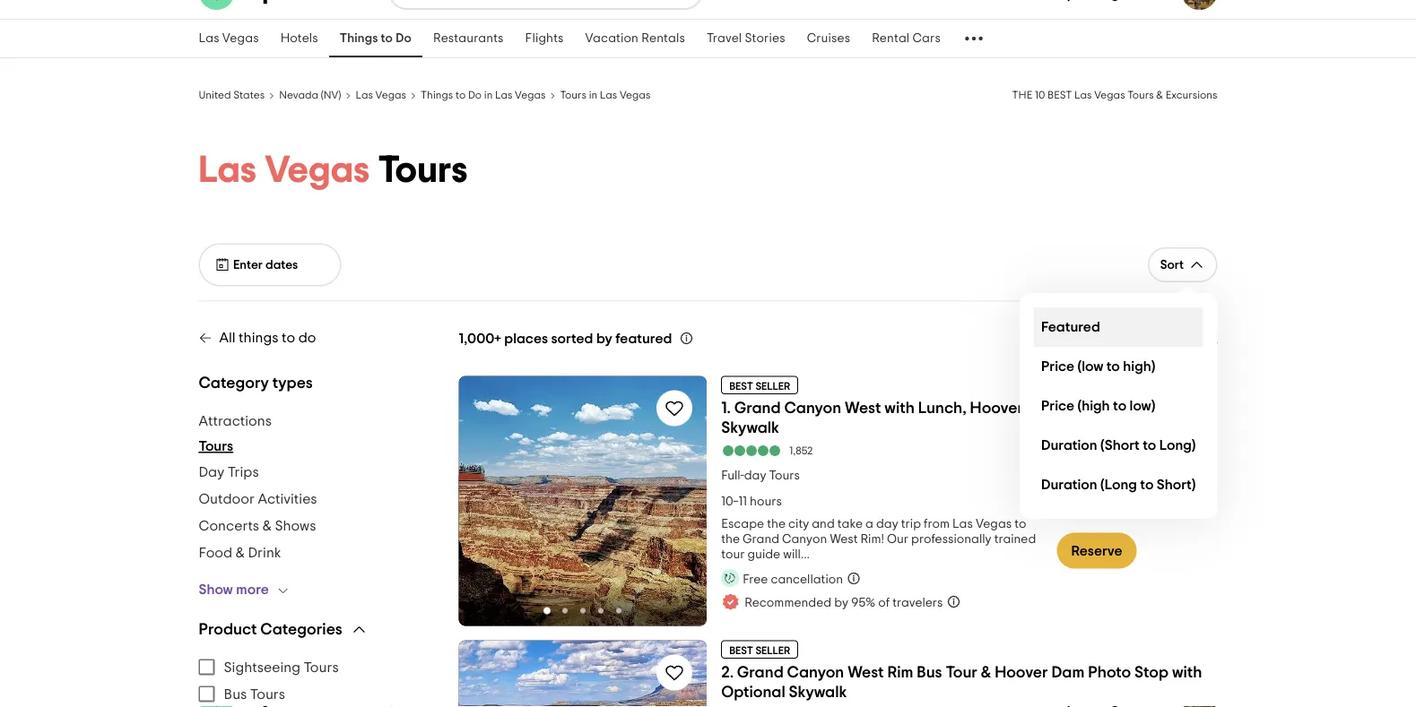 Task type: locate. For each thing, give the bounding box(es) containing it.
stop right the photo
[[1135, 665, 1169, 681]]

grand right 1.
[[734, 400, 781, 416]]

do down restaurants link
[[468, 90, 482, 101]]

2 price from the top
[[1041, 399, 1075, 414]]

to left the long)
[[1143, 439, 1157, 453]]

best seller up 1.
[[729, 381, 790, 392]]

duration
[[1041, 439, 1098, 453], [1041, 478, 1098, 492]]

in
[[484, 90, 493, 101], [589, 90, 598, 101]]

nevada (nv)
[[279, 90, 341, 101]]

show
[[199, 583, 233, 597]]

bus
[[917, 665, 942, 681], [224, 688, 247, 702]]

0 vertical spatial best seller
[[729, 381, 790, 392]]

west inside grand canyon west with lunch, hoover dam stop & optional skywalk
[[845, 400, 881, 416]]

0 vertical spatial price
[[1041, 360, 1075, 374]]

day right a
[[876, 518, 899, 531]]

1 price from the top
[[1041, 360, 1075, 374]]

from up $109
[[1057, 470, 1083, 482]]

2 duration from the top
[[1041, 478, 1098, 492]]

hoover inside grand canyon west with lunch, hoover dam stop & optional skywalk
[[970, 400, 1024, 416]]

price (low to high)
[[1041, 360, 1156, 374]]

canyon down recommended
[[787, 665, 844, 681]]

&
[[1157, 90, 1163, 101], [1101, 400, 1111, 416], [263, 519, 272, 533], [236, 546, 245, 560], [981, 665, 991, 681]]

hoover inside 'grand canyon west rim bus tour & hoover dam photo stop with optional skywalk'
[[995, 665, 1048, 681]]

0 vertical spatial with
[[885, 400, 915, 416]]

canyon inside 'grand canyon west rim bus tour & hoover dam photo stop with optional skywalk'
[[787, 665, 844, 681]]

1 vertical spatial day
[[876, 518, 899, 531]]

clear all filters link
[[1135, 318, 1218, 358]]

best up 1.
[[729, 381, 753, 392]]

& left 'excursions'
[[1157, 90, 1163, 101]]

2 vertical spatial grand
[[737, 665, 784, 681]]

1 vertical spatial seller
[[756, 646, 790, 657]]

sightseeing
[[224, 661, 300, 675]]

do left restaurants link
[[396, 32, 412, 45]]

west left rim
[[848, 665, 884, 681]]

1 vertical spatial best seller
[[729, 646, 790, 657]]

all things to do link
[[199, 331, 316, 345]]

1 vertical spatial by
[[834, 597, 849, 609]]

las right "10"
[[1075, 90, 1092, 101]]

1 vertical spatial best
[[729, 381, 753, 392]]

grand up guide
[[743, 533, 780, 546]]

0 horizontal spatial things
[[340, 32, 378, 45]]

& left the low)
[[1101, 400, 1111, 416]]

0 vertical spatial optional
[[1115, 400, 1179, 416]]

las up professionally
[[953, 518, 973, 531]]

1 vertical spatial las vegas
[[356, 90, 406, 101]]

by right sorted
[[596, 332, 613, 346]]

bus right rim
[[917, 665, 942, 681]]

1 horizontal spatial with
[[1172, 665, 1202, 681]]

1 vertical spatial canyon
[[782, 533, 827, 546]]

2 vertical spatial west
[[848, 665, 884, 681]]

las vegas right (nv) at the top of the page
[[356, 90, 406, 101]]

stop down (low
[[1064, 400, 1098, 416]]

0 vertical spatial bus
[[917, 665, 942, 681]]

the up 'tour'
[[721, 533, 740, 546]]

our
[[887, 533, 909, 546]]

save to a trip image
[[664, 398, 685, 419]]

dam inside 'grand canyon west rim bus tour & hoover dam photo stop with optional skywalk'
[[1052, 665, 1085, 681]]

shows
[[275, 519, 316, 533]]

0 horizontal spatial the
[[721, 533, 740, 546]]

seller up 5.0 of 5 bubbles image
[[756, 381, 790, 392]]

1 horizontal spatial stop
[[1135, 665, 1169, 681]]

do for things to do
[[396, 32, 412, 45]]

vegas
[[222, 32, 259, 45], [375, 90, 406, 101], [515, 90, 546, 101], [620, 90, 651, 101], [1095, 90, 1125, 101], [265, 152, 370, 190], [976, 518, 1012, 531]]

enter dates
[[233, 259, 298, 272]]

1 vertical spatial bus
[[224, 688, 247, 702]]

tour
[[946, 665, 978, 681]]

guide
[[748, 549, 781, 561]]

city
[[789, 518, 809, 531]]

0 vertical spatial west
[[845, 400, 881, 416]]

duration up the per
[[1041, 478, 1098, 492]]

duration for duration (short to long)
[[1041, 439, 1098, 453]]

1 horizontal spatial las vegas
[[356, 90, 406, 101]]

types
[[272, 375, 313, 392]]

1 horizontal spatial bus
[[917, 665, 942, 681]]

excursions
[[1166, 90, 1218, 101]]

2 vertical spatial best
[[729, 646, 753, 657]]

to down restaurants link
[[456, 90, 466, 101]]

0 vertical spatial skywalk
[[721, 420, 779, 436]]

by left 95%
[[834, 597, 849, 609]]

1,852
[[790, 446, 813, 457]]

0 vertical spatial grand
[[734, 400, 781, 416]]

things down restaurants
[[421, 90, 453, 101]]

price
[[1041, 360, 1075, 374], [1041, 399, 1075, 414]]

1 vertical spatial grand
[[743, 533, 780, 546]]

canyon up 1,852
[[784, 400, 842, 416]]

things
[[239, 331, 278, 345]]

1 vertical spatial price
[[1041, 399, 1075, 414]]

united
[[199, 90, 231, 101]]

1 horizontal spatial things
[[421, 90, 453, 101]]

by
[[596, 332, 613, 346], [834, 597, 849, 609]]

price left (high
[[1041, 399, 1075, 414]]

optional
[[1115, 400, 1179, 416], [721, 684, 786, 701]]

1 vertical spatial stop
[[1135, 665, 1169, 681]]

to
[[381, 32, 393, 45], [456, 90, 466, 101], [282, 331, 295, 345], [1107, 360, 1120, 374], [1113, 399, 1127, 414], [1143, 439, 1157, 453], [1140, 478, 1154, 492], [1015, 518, 1027, 531]]

tours
[[560, 90, 587, 101], [1128, 90, 1154, 101], [378, 152, 468, 190], [199, 440, 233, 454], [769, 470, 800, 482], [304, 661, 339, 675], [250, 688, 285, 702]]

cars
[[913, 32, 941, 45]]

1 duration from the top
[[1041, 439, 1098, 453]]

grand canyon west with lunch, hoover dam stop & optional skywalk
[[721, 400, 1179, 436]]

rental cars link
[[861, 20, 952, 57]]

price left (low
[[1041, 360, 1075, 374]]

with right the photo
[[1172, 665, 1202, 681]]

las right (nv) at the top of the page
[[356, 90, 373, 101]]

do
[[396, 32, 412, 45], [468, 90, 482, 101]]

seller down recommended
[[756, 646, 790, 657]]

outdoor
[[199, 492, 255, 506]]

1 horizontal spatial skywalk
[[789, 684, 847, 701]]

1 vertical spatial with
[[1172, 665, 1202, 681]]

hoover up 1,852 link
[[970, 400, 1024, 416]]

1 horizontal spatial day
[[876, 518, 899, 531]]

1 in from the left
[[484, 90, 493, 101]]

west for rim
[[848, 665, 884, 681]]

best for grand canyon west with lunch, hoover dam stop & optional skywalk
[[729, 381, 753, 392]]

las vegas link up united states link
[[188, 20, 270, 57]]

las vegas
[[199, 32, 259, 45], [356, 90, 406, 101]]

from $109 $104 per adult
[[1057, 470, 1125, 518]]

0 horizontal spatial in
[[484, 90, 493, 101]]

dam
[[1027, 400, 1060, 416], [1052, 665, 1085, 681]]

0 vertical spatial best
[[1048, 90, 1072, 101]]

optional down high)
[[1115, 400, 1179, 416]]

to right (low
[[1107, 360, 1120, 374]]

west down take
[[830, 533, 858, 546]]

0 vertical spatial things
[[340, 32, 378, 45]]

0 horizontal spatial do
[[396, 32, 412, 45]]

attractions
[[199, 414, 272, 428]]

price for price (high to low)
[[1041, 399, 1075, 414]]

best up 2.
[[729, 646, 753, 657]]

concerts
[[199, 519, 259, 533]]

grand right 2.
[[737, 665, 784, 681]]

recommended
[[745, 597, 832, 609]]

attractions link
[[199, 408, 272, 435]]

west for with
[[845, 400, 881, 416]]

2 best seller from the top
[[729, 646, 790, 657]]

1 vertical spatial dam
[[1052, 665, 1085, 681]]

things right the hotels "link" at top left
[[340, 32, 378, 45]]

stop inside grand canyon west with lunch, hoover dam stop & optional skywalk
[[1064, 400, 1098, 416]]

and
[[812, 518, 835, 531]]

(long
[[1101, 478, 1137, 492]]

list box
[[1020, 293, 1218, 519]]

west inside 'grand canyon west rim bus tour & hoover dam photo stop with optional skywalk'
[[848, 665, 884, 681]]

0 vertical spatial canyon
[[784, 400, 842, 416]]

las vegas up united states link
[[199, 32, 259, 45]]

1 vertical spatial do
[[468, 90, 482, 101]]

0 vertical spatial from
[[1057, 470, 1083, 482]]

duration (short to long)
[[1041, 439, 1196, 453]]

0 horizontal spatial by
[[596, 332, 613, 346]]

with inside grand canyon west with lunch, hoover dam stop & optional skywalk
[[885, 400, 915, 416]]

duration down (high
[[1041, 439, 1098, 453]]

vegas down tripadvisor image
[[222, 32, 259, 45]]

to up trained
[[1015, 518, 1027, 531]]

2 seller from the top
[[756, 646, 790, 657]]

food & drink
[[199, 546, 281, 560]]

best right "10"
[[1048, 90, 1072, 101]]

0 vertical spatial the
[[767, 518, 786, 531]]

bus down 'sightseeing'
[[224, 688, 247, 702]]

grand inside escape the city and take a day trip from las vegas to the grand canyon west rim! our professionally trained tour guide will…
[[743, 533, 780, 546]]

1 vertical spatial west
[[830, 533, 858, 546]]

1 vertical spatial skywalk
[[789, 684, 847, 701]]

las up united
[[199, 32, 219, 45]]

1 vertical spatial las vegas link
[[356, 87, 406, 102]]

1 best seller from the top
[[729, 381, 790, 392]]

all
[[1169, 332, 1183, 344]]

0 horizontal spatial from
[[924, 518, 950, 531]]

& inside grand canyon west with lunch, hoover dam stop & optional skywalk
[[1101, 400, 1111, 416]]

list box containing featured
[[1020, 293, 1218, 519]]

1 horizontal spatial las vegas link
[[356, 87, 406, 102]]

from up professionally
[[924, 518, 950, 531]]

states
[[233, 90, 265, 101]]

1 vertical spatial hoover
[[995, 665, 1048, 681]]

1 horizontal spatial in
[[589, 90, 598, 101]]

las vegas link right (nv) at the top of the page
[[356, 87, 406, 102]]

trip
[[901, 518, 921, 531]]

day trips link
[[199, 459, 259, 486]]

1 horizontal spatial optional
[[1115, 400, 1179, 416]]

0 vertical spatial dam
[[1027, 400, 1060, 416]]

0 horizontal spatial bus
[[224, 688, 247, 702]]

concerts & shows link
[[199, 513, 316, 540]]

optional down 2.
[[721, 684, 786, 701]]

day down 5.0 of 5 bubbles image
[[744, 470, 766, 482]]

dam left (high
[[1027, 400, 1060, 416]]

the left city
[[767, 518, 786, 531]]

bus inside 'grand canyon west rim bus tour & hoover dam photo stop with optional skywalk'
[[917, 665, 942, 681]]

2 vertical spatial canyon
[[787, 665, 844, 681]]

0 vertical spatial do
[[396, 32, 412, 45]]

0 horizontal spatial skywalk
[[721, 420, 779, 436]]

united states
[[199, 90, 265, 101]]

vegas down flights link
[[515, 90, 546, 101]]

with
[[885, 400, 915, 416], [1172, 665, 1202, 681]]

full-
[[721, 470, 744, 482]]

west left lunch,
[[845, 400, 881, 416]]

dam left the photo
[[1052, 665, 1085, 681]]

best seller
[[729, 381, 790, 392], [729, 646, 790, 657]]

with left lunch,
[[885, 400, 915, 416]]

in down vacation in the left of the page
[[589, 90, 598, 101]]

photo
[[1088, 665, 1131, 681]]

las vegas link
[[188, 20, 270, 57], [356, 87, 406, 102]]

escape the city and take a day trip from las vegas to the grand canyon west rim! our professionally trained tour guide will… link
[[721, 517, 1043, 562]]

united states link
[[199, 87, 265, 102]]

0 horizontal spatial stop
[[1064, 400, 1098, 416]]

hoover
[[970, 400, 1024, 416], [995, 665, 1048, 681]]

0 vertical spatial day
[[744, 470, 766, 482]]

vegas up trained
[[976, 518, 1012, 531]]

the
[[767, 518, 786, 531], [721, 533, 740, 546]]

free
[[743, 574, 768, 586]]

None search field
[[391, 0, 701, 8]]

5.0 of 5 bubbles image
[[721, 446, 782, 457]]

canyon down city
[[782, 533, 827, 546]]

1 vertical spatial from
[[924, 518, 950, 531]]

1 seller from the top
[[756, 381, 790, 392]]

canyon inside grand canyon west with lunch, hoover dam stop & optional skywalk
[[784, 400, 842, 416]]

1,852 link
[[721, 445, 1218, 457]]

0 horizontal spatial optional
[[721, 684, 786, 701]]

will…
[[783, 549, 810, 561]]

$104
[[1091, 485, 1125, 501]]

category
[[199, 375, 269, 392]]

grand inside 'grand canyon west rim bus tour & hoover dam photo stop with optional skywalk'
[[737, 665, 784, 681]]

best seller up 2.
[[729, 646, 790, 657]]

0 vertical spatial las vegas
[[199, 32, 259, 45]]

dam inside grand canyon west with lunch, hoover dam stop & optional skywalk
[[1027, 400, 1060, 416]]

1 horizontal spatial from
[[1057, 470, 1083, 482]]

day trips
[[199, 465, 259, 479]]

1 vertical spatial optional
[[721, 684, 786, 701]]

0 vertical spatial las vegas link
[[188, 20, 270, 57]]

day inside escape the city and take a day trip from las vegas to the grand canyon west rim! our professionally trained tour guide will…
[[876, 518, 899, 531]]

1 horizontal spatial the
[[767, 518, 786, 531]]

bus tours
[[224, 688, 285, 702]]

best seller for 2.
[[729, 646, 790, 657]]

grand
[[734, 400, 781, 416], [743, 533, 780, 546], [737, 665, 784, 681]]

0 vertical spatial seller
[[756, 381, 790, 392]]

0 horizontal spatial las vegas
[[199, 32, 259, 45]]

1 horizontal spatial by
[[834, 597, 849, 609]]

from inside escape the city and take a day trip from las vegas to the grand canyon west rim! our professionally trained tour guide will…
[[924, 518, 950, 531]]

0 vertical spatial duration
[[1041, 439, 1098, 453]]

1 vertical spatial things
[[421, 90, 453, 101]]

travelers
[[893, 597, 943, 609]]

1 horizontal spatial do
[[468, 90, 482, 101]]

& right tour
[[981, 665, 991, 681]]

grand for 1.
[[734, 400, 781, 416]]

optional inside 'grand canyon west rim bus tour & hoover dam photo stop with optional skywalk'
[[721, 684, 786, 701]]

0 horizontal spatial with
[[885, 400, 915, 416]]

las vegas for topmost 'las vegas' link
[[199, 32, 259, 45]]

in down restaurants
[[484, 90, 493, 101]]

1 vertical spatial duration
[[1041, 478, 1098, 492]]

trips
[[228, 465, 259, 479]]

0 vertical spatial hoover
[[970, 400, 1024, 416]]

high)
[[1123, 360, 1156, 374]]

lunch,
[[918, 400, 967, 416]]

0 vertical spatial stop
[[1064, 400, 1098, 416]]

0 horizontal spatial las vegas link
[[188, 20, 270, 57]]

grand inside grand canyon west with lunch, hoover dam stop & optional skywalk
[[734, 400, 781, 416]]

hoover right tour
[[995, 665, 1048, 681]]

the 10 best las vegas tours & excursions
[[1012, 90, 1218, 101]]



Task type: describe. For each thing, give the bounding box(es) containing it.
restaurants
[[433, 32, 504, 45]]

nevada (nv) link
[[279, 87, 341, 102]]

vegas down the 'things to do' link
[[375, 90, 406, 101]]

drink
[[248, 546, 281, 560]]

from inside from $109 $104 per adult
[[1057, 470, 1083, 482]]

escape the city and take a day trip from las vegas to the grand canyon west rim! our professionally trained tour guide will…
[[721, 518, 1036, 561]]

outdoor activities link
[[199, 486, 317, 513]]

(high
[[1078, 399, 1110, 414]]

price for price (low to high)
[[1041, 360, 1075, 374]]

sort
[[1161, 259, 1184, 271]]

las down vacation in the left of the page
[[600, 90, 617, 101]]

all things to do
[[219, 331, 316, 345]]

10–11 hours
[[721, 496, 782, 508]]

1,000+ places sorted by featured
[[459, 332, 672, 346]]

las inside escape the city and take a day trip from las vegas to the grand canyon west rim! our professionally trained tour guide will…
[[953, 518, 973, 531]]

categories
[[260, 622, 343, 638]]

2.
[[721, 665, 734, 681]]

vegas down vacation rentals link
[[620, 90, 651, 101]]

things for things to do in las vegas
[[421, 90, 453, 101]]

to left restaurants
[[381, 32, 393, 45]]

outdoor activities
[[199, 492, 317, 506]]

carousel of images figure
[[459, 376, 707, 627]]

rim!
[[861, 533, 884, 546]]

las down restaurants
[[495, 90, 513, 101]]

seller for 2.
[[756, 646, 790, 657]]

sort button
[[1148, 248, 1218, 283]]

1,000+
[[459, 332, 501, 346]]

2 in from the left
[[589, 90, 598, 101]]

vegas right "10"
[[1095, 90, 1125, 101]]

0 vertical spatial by
[[596, 332, 613, 346]]

hotels
[[280, 32, 318, 45]]

flights
[[525, 32, 564, 45]]

optional inside grand canyon west with lunch, hoover dam stop & optional skywalk
[[1115, 400, 1179, 416]]

a
[[866, 518, 874, 531]]

& inside 'grand canyon west rim bus tour & hoover dam photo stop with optional skywalk'
[[981, 665, 991, 681]]

travel
[[707, 32, 742, 45]]

per
[[1057, 505, 1077, 518]]

profile image
[[1182, 0, 1218, 10]]

travel stories link
[[696, 20, 796, 57]]

skywalk inside grand canyon west with lunch, hoover dam stop & optional skywalk
[[721, 420, 779, 436]]

more
[[236, 583, 269, 597]]

clear
[[1135, 332, 1167, 344]]

to inside escape the city and take a day trip from las vegas to the grand canyon west rim! our professionally trained tour guide will…
[[1015, 518, 1027, 531]]

stories
[[745, 32, 785, 45]]

best seller for 1.
[[729, 381, 790, 392]]

all
[[219, 331, 236, 345]]

dates
[[266, 259, 298, 272]]

things for things to do
[[340, 32, 378, 45]]

product categories
[[199, 622, 343, 638]]

things to do in las vegas
[[421, 90, 546, 101]]

vegas inside things to do in las vegas link
[[515, 90, 546, 101]]

filters
[[1186, 332, 1218, 344]]

clear all filters
[[1135, 332, 1218, 344]]

free cancellation
[[743, 574, 843, 586]]

10–11
[[721, 496, 747, 508]]

reserve link
[[1057, 533, 1137, 569]]

sightseeing tours
[[224, 661, 339, 675]]

rental cars
[[872, 32, 941, 45]]

to left do at the top of the page
[[282, 331, 295, 345]]

things to do in las vegas link
[[421, 87, 546, 102]]

vegas down nevada (nv)
[[265, 152, 370, 190]]

show more button
[[199, 581, 298, 599]]

things to do
[[340, 32, 412, 45]]

full-day tours
[[721, 470, 800, 482]]

featured
[[1041, 320, 1100, 335]]

do for things to do in las vegas
[[468, 90, 482, 101]]

restaurants link
[[422, 20, 515, 57]]

west inside escape the city and take a day trip from las vegas to the grand canyon west rim! our professionally trained tour guide will…
[[830, 533, 858, 546]]

day
[[199, 465, 224, 479]]

duration for duration (long to short)
[[1041, 478, 1098, 492]]

1 vertical spatial the
[[721, 533, 740, 546]]

product
[[199, 622, 257, 638]]

& left drink
[[236, 546, 245, 560]]

las vegas tours
[[199, 152, 468, 190]]

cancellation
[[771, 574, 843, 586]]

las vegas for the right 'las vegas' link
[[356, 90, 406, 101]]

in inside things to do in las vegas link
[[484, 90, 493, 101]]

canyon for 2.
[[787, 665, 844, 681]]

escape
[[721, 518, 764, 531]]

low)
[[1130, 399, 1156, 414]]

(short
[[1101, 439, 1140, 453]]

adult
[[1080, 505, 1110, 518]]

with inside 'grand canyon west rim bus tour & hoover dam photo stop with optional skywalk'
[[1172, 665, 1202, 681]]

recommended by 95% of travelers
[[745, 597, 943, 609]]

rim
[[888, 665, 914, 681]]

food
[[199, 546, 233, 560]]

enter dates button
[[199, 244, 341, 287]]

best for grand canyon west rim bus tour & hoover dam photo stop with optional skywalk
[[729, 646, 753, 657]]

tripadvisor image
[[199, 0, 367, 10]]

10
[[1035, 90, 1045, 101]]

trained
[[994, 533, 1036, 546]]

seller for 1.
[[756, 381, 790, 392]]

grand for 2.
[[737, 665, 784, 681]]

canyon for 1.
[[784, 400, 842, 416]]

of
[[878, 597, 890, 609]]

flights link
[[515, 20, 575, 57]]

to left the low)
[[1113, 399, 1127, 414]]

canyon inside escape the city and take a day trip from las vegas to the grand canyon west rim! our professionally trained tour guide will…
[[782, 533, 827, 546]]

price (high to low)
[[1041, 399, 1156, 414]]

enter
[[233, 259, 263, 272]]

95%
[[851, 597, 876, 609]]

& up drink
[[263, 519, 272, 533]]

travel stories
[[707, 32, 785, 45]]

vegas inside escape the city and take a day trip from las vegas to the grand canyon west rim! our professionally trained tour guide will…
[[976, 518, 1012, 531]]

do
[[298, 331, 316, 345]]

to right (long
[[1140, 478, 1154, 492]]

show more
[[199, 583, 269, 597]]

las down united states
[[199, 152, 257, 190]]

0 horizontal spatial day
[[744, 470, 766, 482]]

vacation rentals link
[[575, 20, 696, 57]]

stop inside 'grand canyon west rim bus tour & hoover dam photo stop with optional skywalk'
[[1135, 665, 1169, 681]]

(low
[[1078, 360, 1104, 374]]

category types
[[199, 375, 313, 392]]

skywalk inside 'grand canyon west rim bus tour & hoover dam photo stop with optional skywalk'
[[789, 684, 847, 701]]

rental
[[872, 32, 910, 45]]

save to a trip image
[[664, 662, 685, 684]]

professionally
[[911, 533, 992, 546]]

take
[[838, 518, 863, 531]]

vacation rentals
[[585, 32, 685, 45]]



Task type: vqa. For each thing, say whether or not it's contained in the screenshot.
Dam within the Grand Canyon West with Lunch, Hoover Dam Stop & Optional Skywalk
yes



